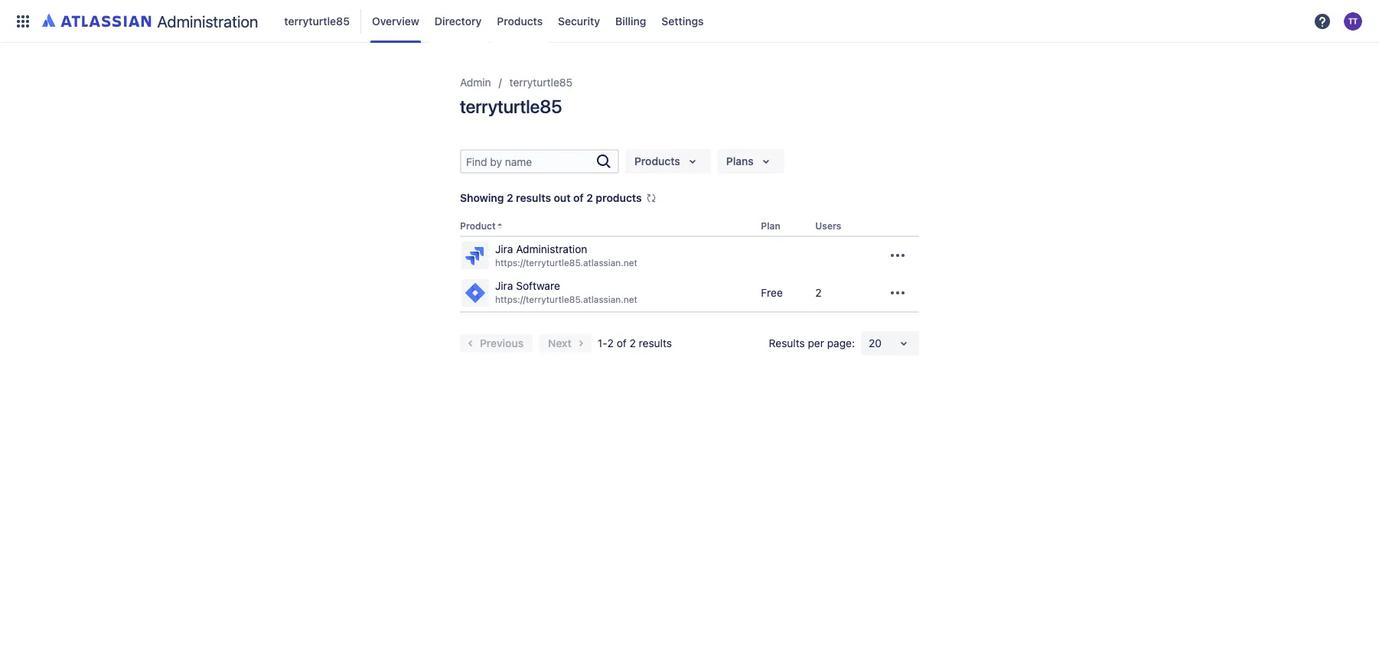 Task type: vqa. For each thing, say whether or not it's contained in the screenshot.
a
no



Task type: locate. For each thing, give the bounding box(es) containing it.
products inside global navigation element
[[497, 14, 543, 27]]

products left security
[[497, 14, 543, 27]]

0 vertical spatial administration
[[157, 12, 258, 30]]

https://terryturtle85.atlassian.net
[[495, 257, 638, 268], [495, 294, 638, 305]]

results
[[769, 337, 805, 350]]

jira administration image
[[463, 244, 488, 268]]

20
[[869, 337, 882, 350]]

2 right 1-
[[630, 337, 636, 350]]

billing link
[[611, 9, 651, 33]]

administration
[[157, 12, 258, 30], [516, 243, 587, 256]]

administration inside jira administration https://terryturtle85.atlassian.net
[[516, 243, 587, 256]]

terryturtle85
[[284, 14, 350, 27], [510, 76, 573, 89], [460, 96, 562, 117]]

1 https://terryturtle85.atlassian.net from the top
[[495, 257, 638, 268]]

1 vertical spatial administration
[[516, 243, 587, 256]]

users
[[815, 220, 842, 232]]

https://terryturtle85.atlassian.net down the software
[[495, 294, 638, 305]]

results
[[516, 191, 551, 204], [639, 337, 672, 350]]

2 https://terryturtle85.atlassian.net from the top
[[495, 294, 638, 305]]

2 right the next image
[[608, 337, 614, 350]]

jira inside jira software https://terryturtle85.atlassian.net
[[495, 280, 513, 293]]

1 vertical spatial jira
[[495, 280, 513, 293]]

1 vertical spatial terryturtle85 link
[[510, 73, 573, 92]]

of right 1-
[[617, 337, 627, 350]]

1 jira from the top
[[495, 243, 513, 256]]

products inside dropdown button
[[635, 155, 680, 168]]

overview link
[[367, 9, 424, 33]]

terryturtle85 link
[[280, 9, 354, 33], [510, 73, 573, 92]]

jira
[[495, 243, 513, 256], [495, 280, 513, 293]]

free
[[761, 286, 783, 299]]

page:
[[827, 337, 855, 350]]

products
[[497, 14, 543, 27], [635, 155, 680, 168]]

products for the products dropdown button
[[635, 155, 680, 168]]

help icon image
[[1314, 12, 1332, 30]]

1 vertical spatial terryturtle85
[[510, 76, 573, 89]]

products button
[[625, 149, 711, 174]]

0 horizontal spatial products
[[497, 14, 543, 27]]

1 vertical spatial products
[[635, 155, 680, 168]]

security
[[558, 14, 600, 27]]

0 vertical spatial of
[[573, 191, 584, 204]]

products up refresh image
[[635, 155, 680, 168]]

of right out in the left top of the page
[[573, 191, 584, 204]]

2
[[507, 191, 513, 204], [587, 191, 593, 204], [815, 286, 822, 299], [608, 337, 614, 350], [630, 337, 636, 350]]

jira inside jira administration https://terryturtle85.atlassian.net
[[495, 243, 513, 256]]

next image
[[572, 334, 590, 353]]

0 vertical spatial jira
[[495, 243, 513, 256]]

out
[[554, 191, 571, 204]]

of
[[573, 191, 584, 204], [617, 337, 627, 350]]

1 horizontal spatial administration
[[516, 243, 587, 256]]

software
[[516, 280, 560, 293]]

settings
[[662, 14, 704, 27]]

appswitcher icon image
[[14, 12, 32, 30]]

0 horizontal spatial administration
[[157, 12, 258, 30]]

1 horizontal spatial terryturtle85 link
[[510, 73, 573, 92]]

jira left the software
[[495, 280, 513, 293]]

1 horizontal spatial products
[[635, 155, 680, 168]]

0 vertical spatial https://terryturtle85.atlassian.net
[[495, 257, 638, 268]]

2 jira from the top
[[495, 280, 513, 293]]

jira software https://terryturtle85.atlassian.net
[[495, 280, 638, 305]]

jira software image
[[463, 281, 488, 305], [463, 281, 488, 305]]

0 vertical spatial products
[[497, 14, 543, 27]]

administration link
[[37, 9, 264, 33]]

https://terryturtle85.atlassian.net for jira administration
[[495, 257, 638, 268]]

refresh image
[[645, 192, 657, 204]]

plan
[[761, 220, 781, 232]]

0 vertical spatial terryturtle85
[[284, 14, 350, 27]]

global navigation element
[[9, 0, 1309, 42]]

atlassian image
[[42, 11, 151, 29], [42, 11, 151, 29]]

terryturtle85 inside global navigation element
[[284, 14, 350, 27]]

administration banner
[[0, 0, 1379, 43]]

jira right jira administration icon
[[495, 243, 513, 256]]

https://terryturtle85.atlassian.net up jira software https://terryturtle85.atlassian.net
[[495, 257, 638, 268]]

results left out in the left top of the page
[[516, 191, 551, 204]]

1 vertical spatial results
[[639, 337, 672, 350]]

1 vertical spatial https://terryturtle85.atlassian.net
[[495, 294, 638, 305]]

showing
[[460, 191, 504, 204]]

0 horizontal spatial terryturtle85 link
[[280, 9, 354, 33]]

0 horizontal spatial results
[[516, 191, 551, 204]]

security link
[[554, 9, 605, 33]]

2 right out in the left top of the page
[[587, 191, 593, 204]]

results right 1-
[[639, 337, 672, 350]]

1 vertical spatial of
[[617, 337, 627, 350]]

0 vertical spatial terryturtle85 link
[[280, 9, 354, 33]]



Task type: describe. For each thing, give the bounding box(es) containing it.
0 horizontal spatial of
[[573, 191, 584, 204]]

billing
[[616, 14, 646, 27]]

open image
[[895, 334, 913, 353]]

2 right showing
[[507, 191, 513, 204]]

products for 'products' link
[[497, 14, 543, 27]]

directory
[[435, 14, 482, 27]]

per
[[808, 337, 824, 350]]

previous image
[[462, 334, 480, 353]]

jira administration image
[[463, 244, 488, 268]]

product
[[460, 220, 496, 232]]

search image
[[595, 152, 613, 171]]

settings link
[[657, 9, 708, 33]]

Search text field
[[462, 151, 595, 172]]

1-2 of 2 results
[[598, 337, 672, 350]]

results per page:
[[769, 337, 855, 350]]

admin
[[460, 76, 491, 89]]

admin link
[[460, 73, 491, 92]]

jira for jira administration
[[495, 243, 513, 256]]

jira for jira software
[[495, 280, 513, 293]]

0 vertical spatial results
[[516, 191, 551, 204]]

plans button
[[717, 149, 784, 174]]

2 vertical spatial terryturtle85
[[460, 96, 562, 117]]

1 horizontal spatial results
[[639, 337, 672, 350]]

account image
[[1344, 12, 1363, 30]]

products
[[596, 191, 642, 204]]

directory link
[[430, 9, 486, 33]]

overview
[[372, 14, 419, 27]]

1-
[[598, 337, 608, 350]]

https://terryturtle85.atlassian.net for jira software
[[495, 294, 638, 305]]

plans
[[726, 155, 754, 168]]

administration inside "link"
[[157, 12, 258, 30]]

2 right free
[[815, 286, 822, 299]]

jira administration https://terryturtle85.atlassian.net
[[495, 243, 638, 268]]

products link
[[492, 9, 547, 33]]

1 horizontal spatial of
[[617, 337, 627, 350]]

showing 2 results out of 2 products
[[460, 191, 642, 204]]



